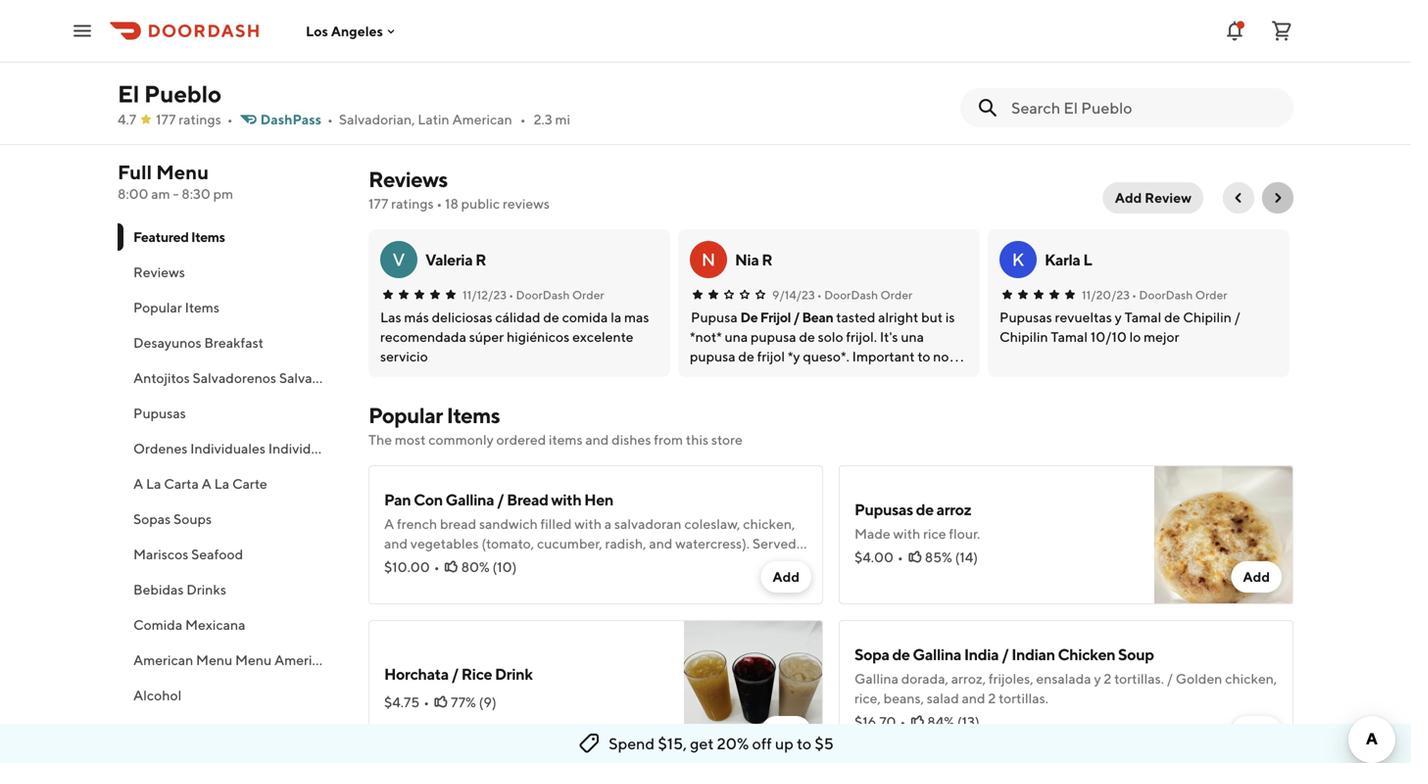 Task type: locate. For each thing, give the bounding box(es) containing it.
$4.00 inside button
[[992, 94, 1031, 110]]

bebidas drinks button
[[118, 572, 345, 608]]

• up bean
[[817, 288, 822, 302]]

antojitos salvadorenos salvadoran antojitos button
[[118, 361, 408, 396]]

1 vertical spatial chicken,
[[1225, 671, 1277, 687]]

1 horizontal spatial american
[[452, 111, 512, 127]]

doordash right 11/12/23
[[516, 288, 570, 302]]

/ right frijol
[[793, 309, 800, 325]]

los
[[306, 23, 328, 39]]

karla l
[[1045, 250, 1092, 269]]

1 • doordash order from the left
[[509, 288, 604, 302]]

popular for popular items
[[133, 299, 182, 316]]

gallina up dorada,
[[913, 645, 961, 664]]

0 vertical spatial items
[[191, 229, 225, 245]]

dashpass •
[[260, 111, 333, 127]]

reviews up 18
[[368, 167, 448, 192]]

dashpass
[[260, 111, 321, 127]]

chicken, up served
[[743, 516, 795, 532]]

1 horizontal spatial 2
[[1104, 671, 1111, 687]]

american menu menu americano
[[133, 652, 342, 668]]

1 horizontal spatial • doordash order
[[817, 288, 913, 302]]

add inside button
[[1115, 190, 1142, 206]]

84% (13)
[[927, 714, 980, 730]]

•
[[227, 111, 233, 127], [327, 111, 333, 127], [520, 111, 526, 127], [436, 195, 442, 212], [509, 288, 514, 302], [817, 288, 822, 302], [1132, 288, 1137, 302], [897, 549, 903, 565], [434, 559, 440, 575], [423, 694, 429, 710], [900, 714, 906, 730]]

• doordash order for k
[[1132, 288, 1227, 302]]

india
[[964, 645, 999, 664]]

1 vertical spatial american
[[133, 652, 193, 668]]

• right dashpass
[[327, 111, 333, 127]]

• inside reviews 177 ratings • 18 public reviews
[[436, 195, 442, 212]]

0 vertical spatial pupusas
[[133, 405, 186, 421]]

nia r
[[735, 250, 772, 269]]

a down hen
[[604, 516, 612, 532]]

popular inside popular items the most commonly ordered items and dishes from this store
[[368, 403, 443, 428]]

77% (9)
[[451, 694, 497, 710]]

menu up -
[[156, 161, 209, 184]]

/ up sandwich
[[497, 490, 504, 509]]

valeria
[[425, 250, 473, 269]]

/ right india
[[1002, 645, 1009, 664]]

/ left golden
[[1167, 671, 1173, 687]]

/ left rice
[[451, 665, 459, 683]]

1 horizontal spatial $4.00
[[992, 94, 1031, 110]]

pupusas inside the pupusas de arroz made with rice flour.
[[854, 500, 913, 519]]

doordash up bean
[[824, 288, 878, 302]]

spend
[[609, 734, 655, 753]]

80%
[[461, 559, 490, 575]]

0 vertical spatial 177
[[156, 111, 176, 127]]

reviews inside reviews 177 ratings • 18 public reviews
[[368, 167, 448, 192]]

1 horizontal spatial la
[[214, 476, 229, 492]]

$15,
[[658, 734, 687, 753]]

items up commonly
[[447, 403, 500, 428]]

3 order from the left
[[1195, 288, 1227, 302]]

chicken,
[[743, 516, 795, 532], [1225, 671, 1277, 687]]

add review button
[[1103, 182, 1203, 214]]

pupusas inside button
[[133, 405, 186, 421]]

1 vertical spatial tortillas.
[[999, 690, 1048, 706]]

0 horizontal spatial order
[[572, 288, 604, 302]]

0 horizontal spatial pupusas
[[133, 405, 186, 421]]

r right nia
[[762, 250, 772, 269]]

horchata
[[384, 665, 449, 683]]

popular up most on the left of page
[[368, 403, 443, 428]]

1 vertical spatial popular
[[368, 403, 443, 428]]

a left side
[[414, 555, 421, 571]]

(10)
[[492, 559, 517, 575]]

pan con gallina / bread with hen a french bread sandwich filled with a salvadoran coleslaw, chicken, and vegetables (tomato, cucumber, radish, and watercress). served with a side of freshly made chicken broth.
[[384, 490, 796, 571]]

2 horizontal spatial gallina
[[913, 645, 961, 664]]

1 vertical spatial 2
[[988, 690, 996, 706]]

0 horizontal spatial tortillas.
[[999, 690, 1048, 706]]

featured items
[[133, 229, 225, 245]]

full menu 8:00 am - 8:30 pm
[[118, 161, 233, 202]]

177
[[156, 111, 176, 127], [368, 195, 388, 212]]

items inside popular items the most commonly ordered items and dishes from this store
[[447, 403, 500, 428]]

la left carte
[[214, 476, 229, 492]]

• doordash order for v
[[509, 288, 604, 302]]

gallina for /
[[445, 490, 494, 509]]

american down comida
[[133, 652, 193, 668]]

18
[[445, 195, 458, 212]]

0 vertical spatial de
[[916, 500, 934, 519]]

2 down frijoles, at the right of the page
[[988, 690, 996, 706]]

with left side
[[384, 555, 411, 571]]

order for k
[[1195, 288, 1227, 302]]

1 horizontal spatial order
[[880, 288, 913, 302]]

american inside american menu menu americano button
[[133, 652, 193, 668]]

0 horizontal spatial la
[[146, 476, 161, 492]]

• doordash order right 11/12/23
[[509, 288, 604, 302]]

/
[[793, 309, 800, 325], [497, 490, 504, 509], [1002, 645, 1009, 664], [451, 665, 459, 683], [1167, 671, 1173, 687]]

gallina up bread
[[445, 490, 494, 509]]

a down pan
[[384, 516, 394, 532]]

1 vertical spatial a
[[414, 555, 421, 571]]

0 vertical spatial chicken,
[[743, 516, 795, 532]]

9/14/23
[[772, 288, 815, 302]]

0 horizontal spatial $4.00
[[854, 549, 894, 565]]

0 horizontal spatial r
[[475, 250, 486, 269]]

1 horizontal spatial doordash
[[824, 288, 878, 302]]

menu inside full menu 8:00 am - 8:30 pm
[[156, 161, 209, 184]]

85% (14)
[[925, 549, 978, 565]]

1 vertical spatial ratings
[[391, 195, 434, 212]]

/ inside pan con gallina / bread with hen a french bread sandwich filled with a salvadoran coleslaw, chicken, and vegetables (tomato, cucumber, radish, and watercress). served with a side of freshly made chicken broth.
[[497, 490, 504, 509]]

0 vertical spatial popular
[[133, 299, 182, 316]]

de
[[740, 309, 758, 325]]

pupusas de arroz made with rice flour.
[[854, 500, 980, 542]]

1 vertical spatial $4.00
[[854, 549, 894, 565]]

0 horizontal spatial american
[[133, 652, 193, 668]]

3 • doordash order from the left
[[1132, 288, 1227, 302]]

and up $10.00
[[384, 536, 408, 552]]

ratings inside reviews 177 ratings • 18 public reviews
[[391, 195, 434, 212]]

0 horizontal spatial gallina
[[445, 490, 494, 509]]

mariscos seafood button
[[118, 537, 345, 572]]

1 horizontal spatial pupusas
[[854, 500, 913, 519]]

pupusas up made
[[854, 500, 913, 519]]

y
[[1094, 671, 1101, 687]]

1 vertical spatial 177
[[368, 195, 388, 212]]

el
[[118, 80, 139, 108]]

2 right y
[[1104, 671, 1111, 687]]

2 horizontal spatial order
[[1195, 288, 1227, 302]]

(13)
[[957, 714, 980, 730]]

and inside popular items the most commonly ordered items and dishes from this store
[[585, 432, 609, 448]]

$18.25 button
[[368, 0, 523, 145]]

177 down el pueblo
[[156, 111, 176, 127]]

0 vertical spatial a
[[604, 516, 612, 532]]

reviews inside button
[[133, 264, 185, 280]]

2
[[1104, 671, 1111, 687], [988, 690, 996, 706]]

items up reviews button
[[191, 229, 225, 245]]

tortillas.
[[1114, 671, 1164, 687], [999, 690, 1048, 706]]

• doordash order for n
[[817, 288, 913, 302]]

1 doordash from the left
[[516, 288, 570, 302]]

2 horizontal spatial a
[[384, 516, 394, 532]]

1 horizontal spatial ratings
[[391, 195, 434, 212]]

up
[[775, 734, 794, 753]]

1 horizontal spatial tortillas.
[[1114, 671, 1164, 687]]

2 vertical spatial gallina
[[854, 671, 898, 687]]

comida mexicana
[[133, 617, 245, 633]]

ratings
[[179, 111, 221, 127], [391, 195, 434, 212]]

• doordash order right 11/20/23
[[1132, 288, 1227, 302]]

a up the sopas
[[133, 476, 143, 492]]

open menu image
[[71, 19, 94, 43]]

carta
[[164, 476, 199, 492]]

gallina up rice,
[[854, 671, 898, 687]]

de inside the pupusas de arroz made with rice flour.
[[916, 500, 934, 519]]

r right valeria
[[475, 250, 486, 269]]

antojitos up the the at the bottom left of page
[[351, 370, 408, 386]]

gallina inside pan con gallina / bread with hen a french bread sandwich filled with a salvadoran coleslaw, chicken, and vegetables (tomato, cucumber, radish, and watercress). served with a side of freshly made chicken broth.
[[445, 490, 494, 509]]

rice
[[923, 526, 946, 542]]

4.7
[[118, 111, 136, 127]]

0 horizontal spatial a
[[133, 476, 143, 492]]

tortillas. down soup
[[1114, 671, 1164, 687]]

pupusas up ordenes
[[133, 405, 186, 421]]

2 doordash from the left
[[824, 288, 878, 302]]

doordash right 11/20/23
[[1139, 288, 1193, 302]]

most
[[395, 432, 426, 448]]

• doordash order up bean
[[817, 288, 913, 302]]

1 horizontal spatial popular
[[368, 403, 443, 428]]

add
[[1243, 23, 1270, 39], [1115, 190, 1142, 206], [773, 569, 800, 585], [1243, 569, 1270, 585], [773, 724, 800, 740], [1243, 724, 1270, 740]]

• down beans,
[[900, 714, 906, 730]]

0 horizontal spatial doordash
[[516, 288, 570, 302]]

177 down reviews link
[[368, 195, 388, 212]]

coleslaw,
[[684, 516, 740, 532]]

3 doordash from the left
[[1139, 288, 1193, 302]]

ordenes
[[133, 440, 188, 457]]

0 horizontal spatial • doordash order
[[509, 288, 604, 302]]

indian
[[1011, 645, 1055, 664]]

and down arroz,
[[962, 690, 985, 706]]

1 horizontal spatial a
[[202, 476, 212, 492]]

1 vertical spatial de
[[892, 645, 910, 664]]

a
[[604, 516, 612, 532], [414, 555, 421, 571]]

items inside popular items "button"
[[185, 299, 219, 316]]

and right items
[[585, 432, 609, 448]]

popular inside "button"
[[133, 299, 182, 316]]

antojitos down desayunos
[[133, 370, 190, 386]]

1 r from the left
[[475, 250, 486, 269]]

2 • doordash order from the left
[[817, 288, 913, 302]]

comida mexicana button
[[118, 608, 345, 643]]

reviews
[[503, 195, 550, 212]]

de up rice
[[916, 500, 934, 519]]

2 order from the left
[[880, 288, 913, 302]]

1 vertical spatial pupusas
[[854, 500, 913, 519]]

1 vertical spatial gallina
[[913, 645, 961, 664]]

1 order from the left
[[572, 288, 604, 302]]

r
[[475, 250, 486, 269], [762, 250, 772, 269]]

karla
[[1045, 250, 1080, 269]]

1 horizontal spatial reviews
[[368, 167, 448, 192]]

salad
[[927, 690, 959, 706]]

american right latin
[[452, 111, 512, 127]]

la left carta
[[146, 476, 161, 492]]

2 la from the left
[[214, 476, 229, 492]]

1 horizontal spatial 177
[[368, 195, 388, 212]]

2 horizontal spatial • doordash order
[[1132, 288, 1227, 302]]

de right sopa
[[892, 645, 910, 664]]

0 horizontal spatial reviews
[[133, 264, 185, 280]]

comida
[[133, 617, 182, 633]]

ratings down reviews link
[[391, 195, 434, 212]]

de inside sopa de gallina india / indian chicken soup gallina dorada, arroz, frijoles, ensalada y 2 tortillas. / golden chicken, rice, beans, salad and 2 tortillas.
[[892, 645, 910, 664]]

rice,
[[854, 690, 881, 706]]

0 horizontal spatial antojitos
[[133, 370, 190, 386]]

with
[[551, 490, 581, 509], [574, 516, 602, 532], [893, 526, 920, 542], [384, 555, 411, 571]]

ordenes individuales individual orders button
[[118, 431, 376, 466]]

0 vertical spatial $4.00
[[992, 94, 1031, 110]]

menu down the mexicana
[[196, 652, 232, 668]]

0 vertical spatial reviews
[[368, 167, 448, 192]]

soups
[[173, 511, 212, 527]]

8:30
[[182, 186, 211, 202]]

$16.00
[[527, 115, 572, 131]]

de for arroz
[[916, 500, 934, 519]]

reviews
[[368, 167, 448, 192], [133, 264, 185, 280]]

items for featured items
[[191, 229, 225, 245]]

(14)
[[955, 549, 978, 565]]

1 vertical spatial reviews
[[133, 264, 185, 280]]

store
[[711, 432, 743, 448]]

2 horizontal spatial doordash
[[1139, 288, 1193, 302]]

alcohol
[[133, 687, 182, 704]]

public
[[461, 195, 500, 212]]

ratings down pueblo
[[179, 111, 221, 127]]

american
[[452, 111, 512, 127], [133, 652, 193, 668]]

1 horizontal spatial de
[[916, 500, 934, 519]]

and inside sopa de gallina india / indian chicken soup gallina dorada, arroz, frijoles, ensalada y 2 tortillas. / golden chicken, rice, beans, salad and 2 tortillas.
[[962, 690, 985, 706]]

0 horizontal spatial a
[[414, 555, 421, 571]]

2 vertical spatial items
[[447, 403, 500, 428]]

0 horizontal spatial ratings
[[179, 111, 221, 127]]

with down hen
[[574, 516, 602, 532]]

get
[[690, 734, 714, 753]]

1 horizontal spatial chicken,
[[1225, 671, 1277, 687]]

2 r from the left
[[762, 250, 772, 269]]

a right carta
[[202, 476, 212, 492]]

$4.00 for $4.00
[[992, 94, 1031, 110]]

the
[[368, 432, 392, 448]]

popular up desayunos
[[133, 299, 182, 316]]

reviews 177 ratings • 18 public reviews
[[368, 167, 550, 212]]

1 vertical spatial items
[[185, 299, 219, 316]]

0 vertical spatial gallina
[[445, 490, 494, 509]]

$10.00
[[384, 559, 430, 575]]

1 horizontal spatial r
[[762, 250, 772, 269]]

made
[[512, 555, 547, 571]]

0 horizontal spatial popular
[[133, 299, 182, 316]]

0 horizontal spatial chicken,
[[743, 516, 795, 532]]

0 vertical spatial ratings
[[179, 111, 221, 127]]

pan
[[384, 490, 411, 509]]

reviews down featured
[[133, 264, 185, 280]]

pupusas de arroz image
[[1154, 465, 1293, 605]]

• left 18
[[436, 195, 442, 212]]

with inside the pupusas de arroz made with rice flour.
[[893, 526, 920, 542]]

1 horizontal spatial antojitos
[[351, 370, 408, 386]]

chicken, right golden
[[1225, 671, 1277, 687]]

with left rice
[[893, 526, 920, 542]]

tortillas. down frijoles, at the right of the page
[[999, 690, 1048, 706]]

0 horizontal spatial 177
[[156, 111, 176, 127]]

0 horizontal spatial 2
[[988, 690, 996, 706]]

l
[[1083, 250, 1092, 269]]

orders
[[333, 440, 376, 457]]

reviews link
[[368, 167, 448, 192]]

0 horizontal spatial de
[[892, 645, 910, 664]]

items up desayunos breakfast at the left of page
[[185, 299, 219, 316]]



Task type: vqa. For each thing, say whether or not it's contained in the screenshot.
Spam Musubi (2 pcs)
no



Task type: describe. For each thing, give the bounding box(es) containing it.
featured
[[133, 229, 189, 245]]

hen
[[584, 490, 613, 509]]

full
[[118, 161, 152, 184]]

salvadorenos
[[193, 370, 276, 386]]

0 vertical spatial 2
[[1104, 671, 1111, 687]]

spend $15, get 20% off up to $5
[[609, 734, 834, 753]]

american menu menu americano button
[[118, 643, 345, 678]]

salvadoran
[[279, 370, 348, 386]]

pupusas for pupusas de arroz made with rice flour.
[[854, 500, 913, 519]]

mariscos
[[133, 546, 188, 562]]

desayunos breakfast
[[133, 335, 264, 351]]

a la carta a la carte
[[133, 476, 267, 492]]

to
[[797, 734, 811, 753]]

$18.25
[[372, 115, 414, 131]]

el pueblo
[[118, 80, 221, 108]]

a la carta a la carte button
[[118, 466, 345, 502]]

commonly
[[428, 432, 494, 448]]

v
[[392, 249, 405, 270]]

gallina for india
[[913, 645, 961, 664]]

order for n
[[880, 288, 913, 302]]

2.3
[[534, 111, 552, 127]]

sopa
[[854, 645, 889, 664]]

doordash for n
[[824, 288, 878, 302]]

rice
[[461, 665, 492, 683]]

ordenes individuales individual orders
[[133, 440, 376, 457]]

previous image
[[1231, 190, 1246, 206]]

80% (10)
[[461, 559, 517, 575]]

items for popular items
[[185, 299, 219, 316]]

doordash for k
[[1139, 288, 1193, 302]]

items
[[549, 432, 583, 448]]

desayunos breakfast button
[[118, 325, 345, 361]]

menu for american
[[196, 652, 232, 668]]

valeria r
[[425, 250, 486, 269]]

french
[[397, 516, 437, 532]]

chicken, inside pan con gallina / bread with hen a french bread sandwich filled with a salvadoran coleslaw, chicken, and vegetables (tomato, cucumber, radish, and watercress). served with a side of freshly made chicken broth.
[[743, 516, 795, 532]]

(9)
[[479, 694, 497, 710]]

bread
[[440, 516, 476, 532]]

11/20/23
[[1082, 288, 1130, 302]]

menu down comida mexicana 'button'
[[235, 652, 272, 668]]

• right 11/20/23
[[1132, 288, 1137, 302]]

los angeles button
[[306, 23, 399, 39]]

popular items
[[133, 299, 219, 316]]

r for v
[[475, 250, 486, 269]]

• left dashpass
[[227, 111, 233, 127]]

broth.
[[601, 555, 639, 571]]

beans,
[[884, 690, 924, 706]]

• right $4.75
[[423, 694, 429, 710]]

bebidas drinks
[[133, 582, 226, 598]]

• left 85%
[[897, 549, 903, 565]]

sopas soups
[[133, 511, 212, 527]]

items for popular items the most commonly ordered items and dishes from this store
[[447, 403, 500, 428]]

$16.70
[[854, 714, 896, 730]]

chicken, inside sopa de gallina india / indian chicken soup gallina dorada, arroz, frijoles, ensalada y 2 tortillas. / golden chicken, rice, beans, salad and 2 tortillas.
[[1225, 671, 1277, 687]]

$4.00 for $4.00 •
[[854, 549, 894, 565]]

frijol
[[760, 309, 791, 325]]

seafood
[[191, 546, 243, 562]]

• left of
[[434, 559, 440, 575]]

alcohol button
[[118, 678, 345, 713]]

popular items button
[[118, 290, 345, 325]]

of
[[452, 555, 465, 571]]

85%
[[925, 549, 952, 565]]

served
[[752, 536, 796, 552]]

• right 11/12/23
[[509, 288, 514, 302]]

0 items, open order cart image
[[1270, 19, 1293, 43]]

pm
[[213, 186, 233, 202]]

notification bell image
[[1223, 19, 1246, 43]]

drinks
[[186, 582, 226, 598]]

• left 2.3
[[520, 111, 526, 127]]

$10.00 •
[[384, 559, 440, 575]]

with up filled
[[551, 490, 581, 509]]

1 antojitos from the left
[[133, 370, 190, 386]]

americano
[[274, 652, 342, 668]]

made
[[854, 526, 890, 542]]

vegetables
[[410, 536, 479, 552]]

golden
[[1176, 671, 1222, 687]]

0 vertical spatial tortillas.
[[1114, 671, 1164, 687]]

pupusas button
[[118, 396, 345, 431]]

latin
[[418, 111, 449, 127]]

11/12/23
[[463, 288, 507, 302]]

and down salvadoran
[[649, 536, 673, 552]]

horchata / rice drink image
[[684, 620, 823, 759]]

arroz
[[936, 500, 971, 519]]

drink
[[495, 665, 533, 683]]

pupusas for pupusas
[[133, 405, 186, 421]]

a inside pan con gallina / bread with hen a french bread sandwich filled with a salvadoran coleslaw, chicken, and vegetables (tomato, cucumber, radish, and watercress). served with a side of freshly made chicken broth.
[[384, 516, 394, 532]]

1 horizontal spatial a
[[604, 516, 612, 532]]

1 la from the left
[[146, 476, 161, 492]]

menu for full
[[156, 161, 209, 184]]

0 vertical spatial american
[[452, 111, 512, 127]]

popular for popular items the most commonly ordered items and dishes from this store
[[368, 403, 443, 428]]

order for v
[[572, 288, 604, 302]]

bebidas
[[133, 582, 184, 598]]

-
[[173, 186, 179, 202]]

carte
[[232, 476, 267, 492]]

mariscos seafood
[[133, 546, 243, 562]]

77%
[[451, 694, 476, 710]]

2 antojitos from the left
[[351, 370, 408, 386]]

con
[[414, 490, 443, 509]]

/ inside button
[[793, 309, 800, 325]]

n
[[701, 249, 715, 270]]

Item Search search field
[[1011, 97, 1278, 119]]

bean
[[802, 309, 833, 325]]

177 ratings •
[[156, 111, 233, 127]]

side
[[424, 555, 449, 571]]

1 horizontal spatial gallina
[[854, 671, 898, 687]]

(tomato,
[[481, 536, 534, 552]]

mi
[[555, 111, 570, 127]]

review
[[1145, 190, 1192, 206]]

popular items the most commonly ordered items and dishes from this store
[[368, 403, 743, 448]]

off
[[752, 734, 772, 753]]

radish,
[[605, 536, 646, 552]]

r for n
[[762, 250, 772, 269]]

reviews for reviews 177 ratings • 18 public reviews
[[368, 167, 448, 192]]

sandwich
[[479, 516, 538, 532]]

next image
[[1270, 190, 1286, 206]]

reviews for reviews
[[133, 264, 185, 280]]

bread
[[507, 490, 548, 509]]

177 inside reviews 177 ratings • 18 public reviews
[[368, 195, 388, 212]]

de for gallina
[[892, 645, 910, 664]]

doordash for v
[[516, 288, 570, 302]]

chicken
[[550, 555, 599, 571]]

individual
[[268, 440, 330, 457]]

k
[[1012, 249, 1024, 270]]



